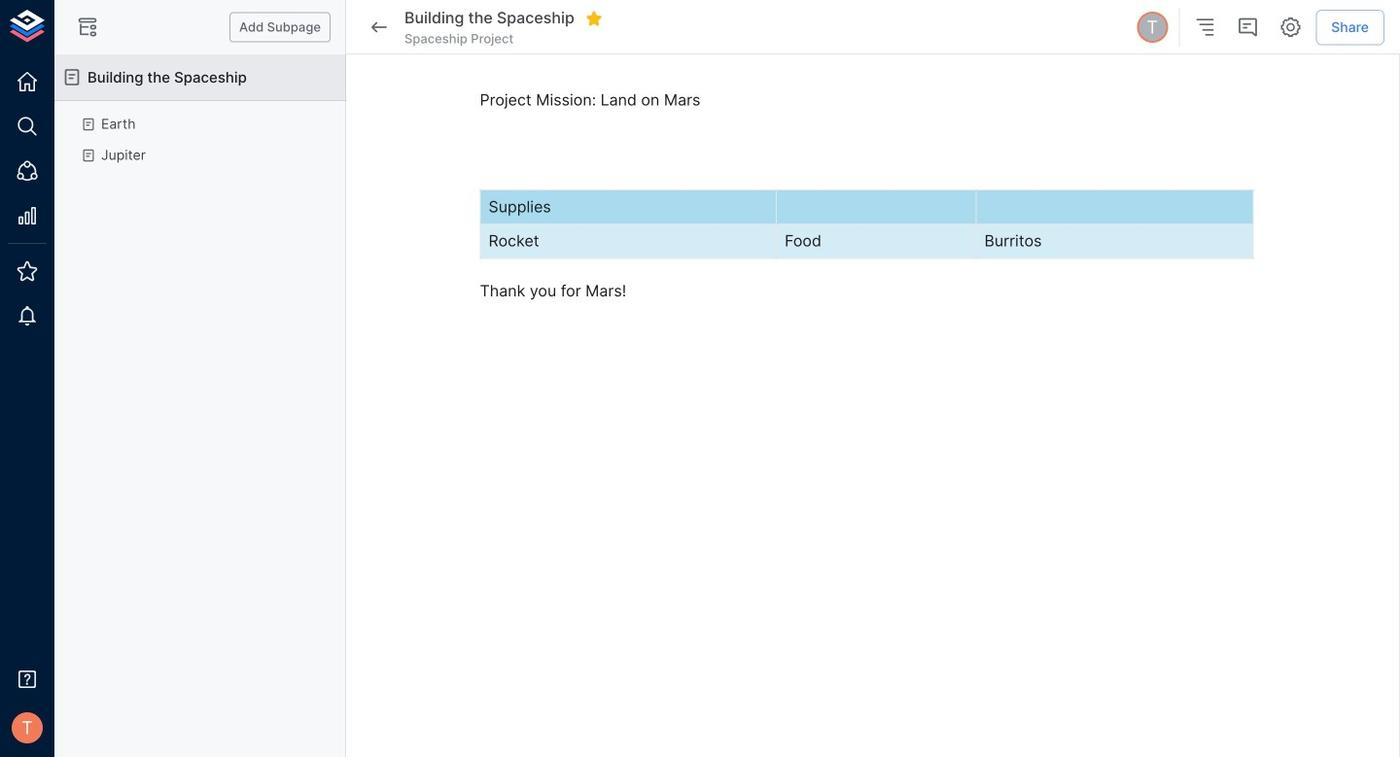 Task type: locate. For each thing, give the bounding box(es) containing it.
remove favorite image
[[585, 10, 603, 27]]

comments image
[[1236, 16, 1260, 39]]

settings image
[[1279, 16, 1302, 39]]

go back image
[[368, 16, 391, 39]]



Task type: describe. For each thing, give the bounding box(es) containing it.
table of contents image
[[1193, 16, 1217, 39]]

hide wiki image
[[76, 16, 99, 39]]



Task type: vqa. For each thing, say whether or not it's contained in the screenshot.
Settings icon
yes



